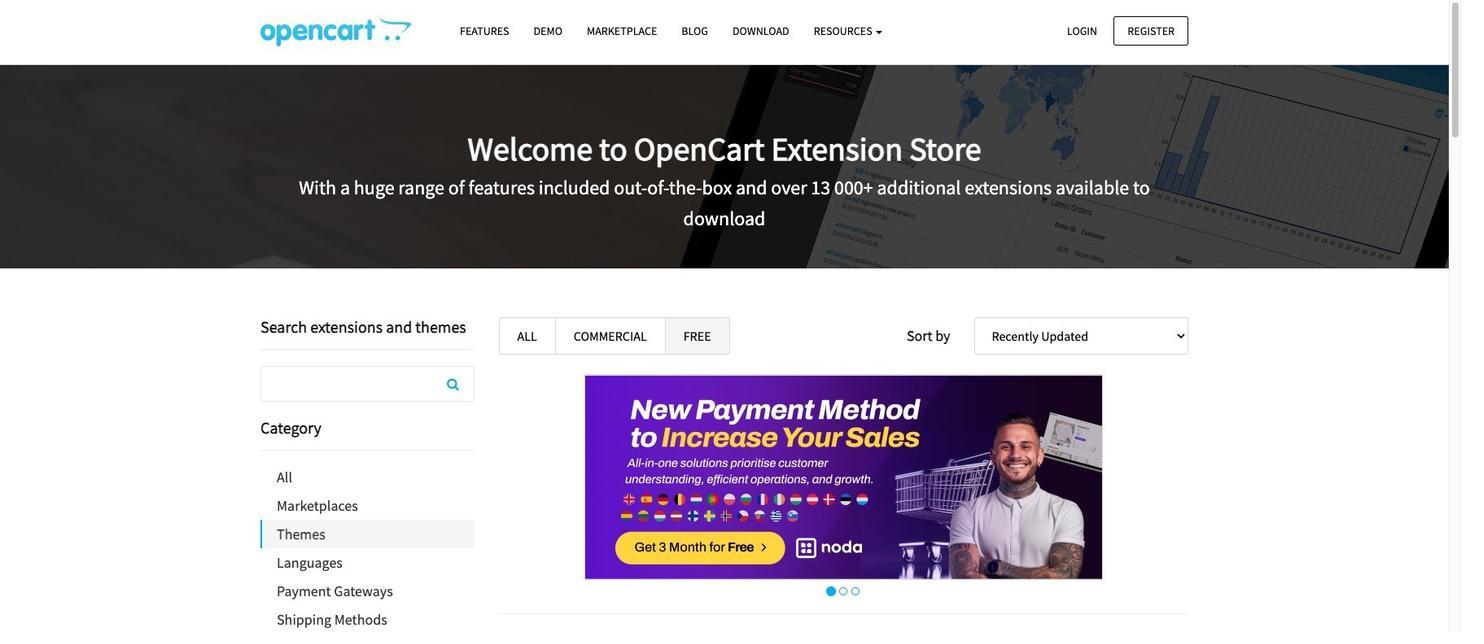 Task type: describe. For each thing, give the bounding box(es) containing it.
node image
[[585, 375, 1103, 581]]



Task type: vqa. For each thing, say whether or not it's contained in the screenshot.
text field
yes



Task type: locate. For each thing, give the bounding box(es) containing it.
search image
[[447, 378, 459, 391]]

None text field
[[261, 367, 474, 402]]

opencart themes image
[[261, 17, 411, 46]]



